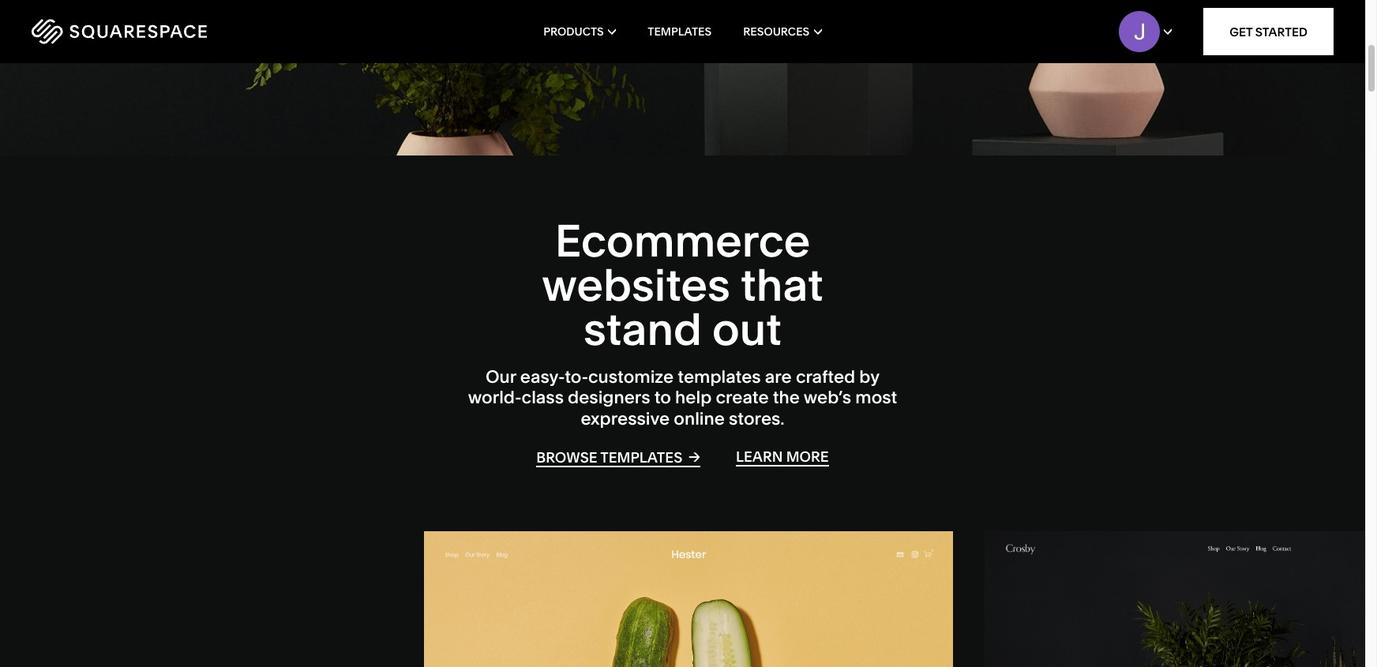 Task type: locate. For each thing, give the bounding box(es) containing it.
are
[[765, 367, 792, 388]]

create
[[716, 387, 769, 409]]

most
[[856, 387, 898, 409]]

browse
[[537, 449, 598, 467]]

website template image
[[622, 0, 1248, 324]]

to-
[[565, 367, 589, 388]]

stores.
[[729, 408, 785, 430]]

started
[[1256, 24, 1308, 39]]

the
[[773, 387, 800, 409]]

world-
[[468, 387, 522, 409]]

squarespace logo link
[[32, 19, 292, 44]]

resources button
[[744, 0, 822, 63]]

templates link
[[648, 0, 712, 63]]

our
[[486, 367, 516, 388]]

ecommerce
[[555, 214, 811, 268]]

resources
[[744, 24, 810, 39]]

crosby template image
[[985, 531, 1378, 668]]

1 vertical spatial templates
[[601, 449, 683, 467]]

help
[[676, 387, 712, 409]]

by
[[860, 367, 880, 388]]

templates inside browse templates →
[[601, 449, 683, 467]]

templates
[[678, 367, 761, 388]]

squarespace logo image
[[32, 19, 207, 44]]

crafted
[[796, 367, 856, 388]]

stand
[[584, 303, 702, 356]]

customize
[[589, 367, 674, 388]]

templates
[[648, 24, 712, 39], [601, 449, 683, 467]]

get started
[[1230, 24, 1308, 39]]

get started link
[[1204, 8, 1334, 55]]

to
[[655, 387, 672, 409]]

learn more
[[736, 448, 829, 466]]

→
[[689, 448, 701, 466]]

ecommerce websites that stand out
[[542, 214, 824, 356]]

products button
[[544, 0, 616, 63]]

learn more link
[[736, 448, 829, 467]]



Task type: vqa. For each thing, say whether or not it's contained in the screenshot.
The Our Easy-To-Customize Templates Are Crafted By World-Class Designers To Help Create The Web'S Most Expressive Online Stores.
yes



Task type: describe. For each thing, give the bounding box(es) containing it.
web's
[[804, 387, 852, 409]]

products
[[544, 24, 604, 39]]

0 vertical spatial templates
[[648, 24, 712, 39]]

designers
[[568, 387, 651, 409]]

get
[[1230, 24, 1253, 39]]

that
[[741, 258, 824, 312]]

easy-
[[520, 367, 565, 388]]

learn
[[736, 448, 783, 466]]

expressive
[[581, 408, 670, 430]]

online
[[674, 408, 725, 430]]

hester template image
[[424, 531, 954, 668]]

class
[[522, 387, 564, 409]]

browse templates →
[[537, 448, 701, 467]]

out
[[713, 303, 782, 356]]

more
[[787, 448, 829, 466]]

our easy-to-customize templates are crafted by world-class designers to help create the web's most expressive online stores.
[[468, 367, 898, 430]]

websites
[[542, 258, 731, 312]]



